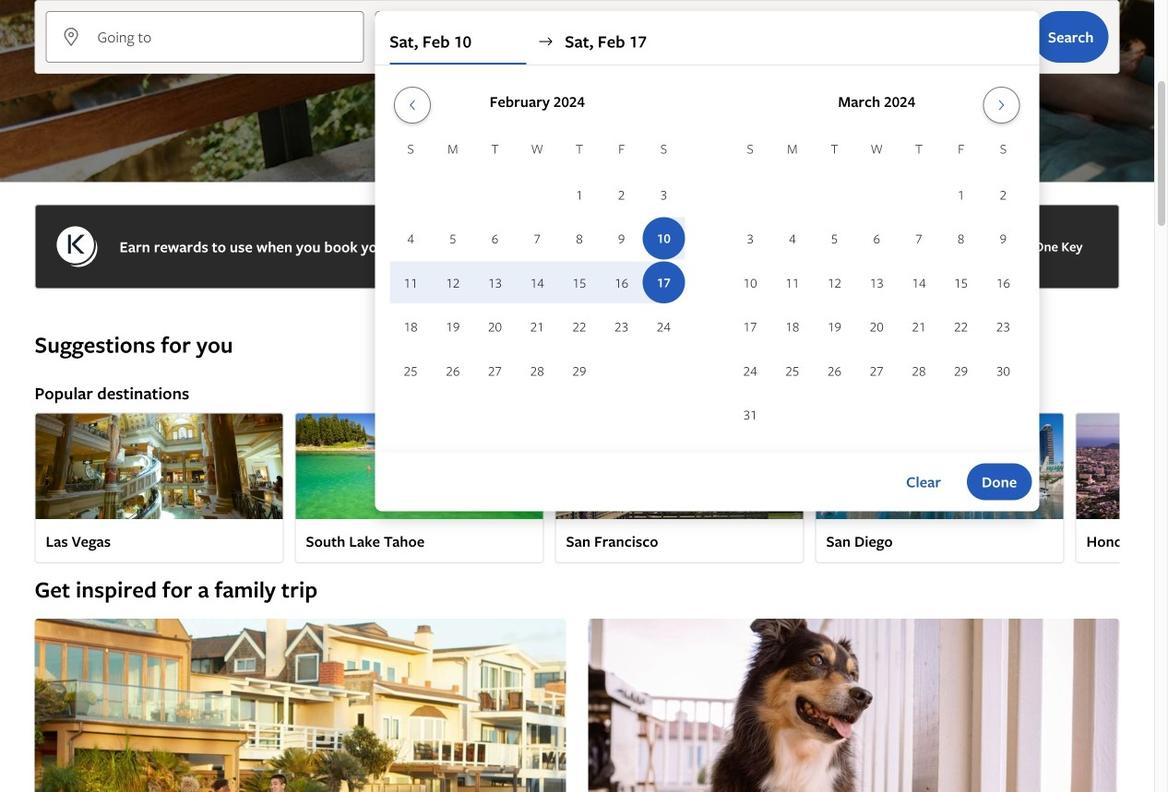 Task type: describe. For each thing, give the bounding box(es) containing it.
emerald bay state park image
[[295, 413, 544, 520]]

wizard region
[[0, 0, 1154, 512]]

las vegas featuring interior views image
[[35, 413, 284, 520]]

get inspired for a family trip region
[[24, 575, 1131, 793]]

marina district featuring a bay or harbor image
[[815, 413, 1064, 520]]

march 2024 element
[[729, 138, 1024, 438]]

makiki - lower punchbowl - tantalus showing landscape views, a sunset and a city image
[[1075, 413, 1168, 520]]



Task type: vqa. For each thing, say whether or not it's contained in the screenshot.
Show previous image for A Private Getaway in a Tropical Rainforest Garden- One mile from National Park
no



Task type: locate. For each thing, give the bounding box(es) containing it.
dog image
[[588, 619, 1120, 793]]

previous month image
[[401, 98, 423, 113]]

san francisco featuring a ferry, a high rise building and skyline image
[[555, 413, 804, 520]]

recently viewed region
[[24, 300, 1131, 330]]

application inside 'wizard' region
[[390, 79, 1024, 438]]

show previous card image
[[24, 481, 46, 496]]

directional image
[[537, 33, 554, 50]]

next month image
[[991, 98, 1013, 113]]

application
[[390, 79, 1024, 438]]

february 2024 element
[[390, 138, 685, 394]]

beach image
[[35, 619, 566, 793]]

show next card image
[[1109, 481, 1131, 496]]



